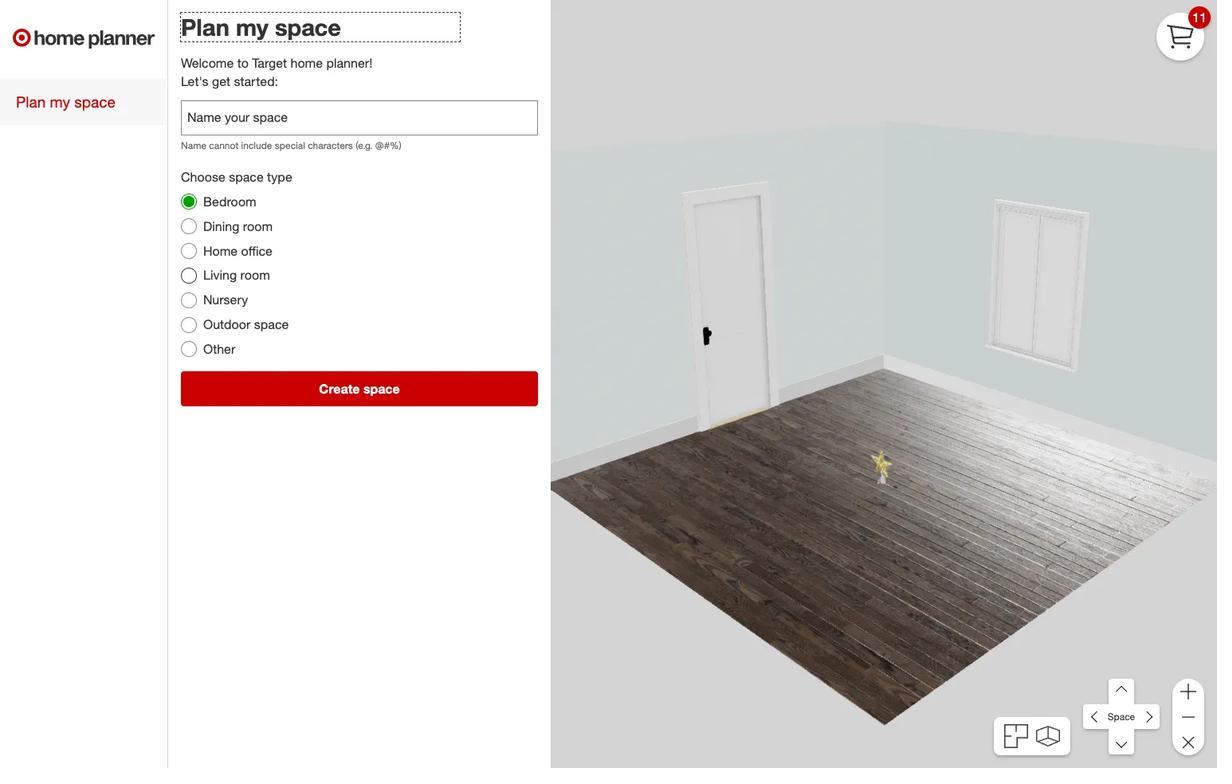 Task type: describe. For each thing, give the bounding box(es) containing it.
space down the home planner landing page image
[[74, 92, 115, 111]]

target
[[252, 55, 287, 71]]

cannot
[[209, 139, 238, 151]]

space up "home"
[[275, 13, 341, 41]]

choose
[[181, 169, 225, 185]]

room for living room
[[240, 267, 270, 283]]

outdoor space
[[203, 317, 289, 332]]

home office
[[203, 243, 272, 259]]

tilt camera up 30° image
[[1109, 679, 1134, 705]]

pan camera left 30° image
[[1084, 704, 1109, 730]]

space
[[1108, 711, 1135, 723]]

11 button
[[1157, 6, 1211, 61]]

Bedroom radio
[[181, 194, 197, 210]]

home planner landing page image
[[13, 13, 155, 64]]

0 vertical spatial plan
[[181, 13, 229, 41]]

(e.g.
[[356, 139, 373, 151]]

0 vertical spatial plan my space
[[181, 13, 341, 41]]

living
[[203, 267, 237, 283]]

plan my space button
[[0, 78, 167, 125]]

special
[[275, 139, 305, 151]]

nursery
[[203, 292, 248, 308]]

include
[[241, 139, 272, 151]]

planner!
[[326, 55, 372, 71]]

space for choose space type
[[229, 169, 264, 185]]

create
[[319, 381, 360, 397]]

tilt camera down 30° image
[[1109, 730, 1134, 755]]

front view button icon image
[[1036, 726, 1060, 747]]

plan inside button
[[16, 92, 46, 111]]

@#%)
[[375, 139, 401, 151]]

office
[[241, 243, 272, 259]]

room for dining room
[[243, 218, 273, 234]]

home
[[291, 55, 323, 71]]



Task type: locate. For each thing, give the bounding box(es) containing it.
to
[[237, 55, 249, 71]]

create space
[[319, 381, 400, 397]]

plan
[[181, 13, 229, 41], [16, 92, 46, 111]]

welcome
[[181, 55, 234, 71]]

space for outdoor space
[[254, 317, 289, 332]]

get
[[212, 73, 230, 89]]

1 vertical spatial my
[[50, 92, 70, 111]]

welcome to target home planner! let's get started:
[[181, 55, 372, 89]]

living room
[[203, 267, 270, 283]]

space right outdoor
[[254, 317, 289, 332]]

space for create space
[[363, 381, 400, 397]]

dining
[[203, 218, 239, 234]]

1 horizontal spatial my
[[236, 13, 269, 41]]

space right 'create' at the left of page
[[363, 381, 400, 397]]

Nursery radio
[[181, 292, 197, 308]]

pan camera right 30° image
[[1134, 704, 1160, 730]]

outdoor
[[203, 317, 251, 332]]

my up to
[[236, 13, 269, 41]]

1 vertical spatial room
[[240, 267, 270, 283]]

name
[[181, 139, 206, 151]]

room down office
[[240, 267, 270, 283]]

dining room
[[203, 218, 273, 234]]

1 vertical spatial plan my space
[[16, 92, 115, 111]]

1 vertical spatial plan
[[16, 92, 46, 111]]

let's
[[181, 73, 208, 89]]

name cannot include special characters (e.g. @#%)
[[181, 139, 401, 151]]

0 vertical spatial room
[[243, 218, 273, 234]]

my
[[236, 13, 269, 41], [50, 92, 70, 111]]

plan my space down the home planner landing page image
[[16, 92, 115, 111]]

room up office
[[243, 218, 273, 234]]

choose space type
[[181, 169, 292, 185]]

space up the bedroom
[[229, 169, 264, 185]]

plan my space inside button
[[16, 92, 115, 111]]

space
[[275, 13, 341, 41], [74, 92, 115, 111], [229, 169, 264, 185], [254, 317, 289, 332], [363, 381, 400, 397]]

characters
[[308, 139, 353, 151]]

None text field
[[181, 100, 538, 135]]

Dining room radio
[[181, 219, 197, 234]]

0 horizontal spatial my
[[50, 92, 70, 111]]

other
[[203, 341, 235, 357]]

my down the home planner landing page image
[[50, 92, 70, 111]]

bedroom
[[203, 194, 256, 210]]

room
[[243, 218, 273, 234], [240, 267, 270, 283]]

1 horizontal spatial plan
[[181, 13, 229, 41]]

Home office radio
[[181, 243, 197, 259]]

create space button
[[181, 371, 538, 406]]

plan my space
[[181, 13, 341, 41], [16, 92, 115, 111]]

type
[[267, 169, 292, 185]]

my inside button
[[50, 92, 70, 111]]

11
[[1192, 9, 1207, 25]]

top view button icon image
[[1005, 725, 1028, 748]]

plan my space up target
[[181, 13, 341, 41]]

1 horizontal spatial plan my space
[[181, 13, 341, 41]]

0 horizontal spatial plan
[[16, 92, 46, 111]]

0 horizontal spatial plan my space
[[16, 92, 115, 111]]

started:
[[234, 73, 278, 89]]

Outdoor space radio
[[181, 317, 197, 333]]

0 vertical spatial my
[[236, 13, 269, 41]]

home
[[203, 243, 238, 259]]

Living room radio
[[181, 268, 197, 284]]

Other radio
[[181, 341, 197, 357]]



Task type: vqa. For each thing, say whether or not it's contained in the screenshot.
office
yes



